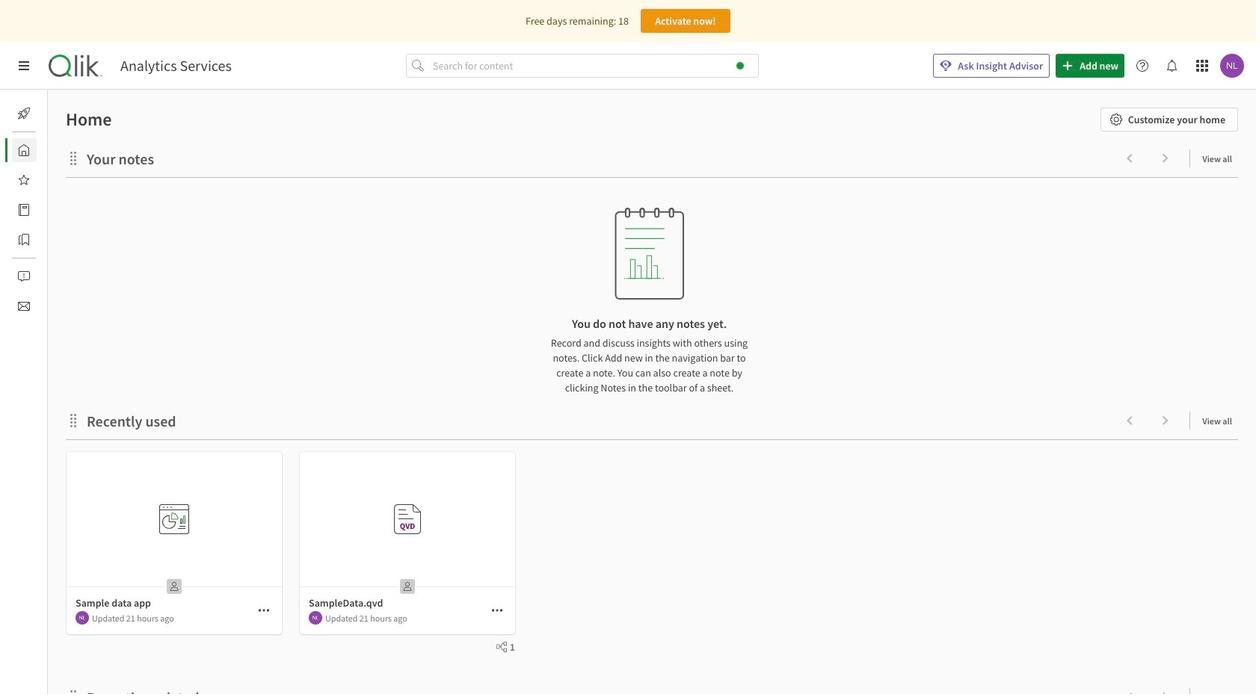 Task type: locate. For each thing, give the bounding box(es) containing it.
move collection image
[[66, 151, 81, 166], [66, 413, 81, 428]]

more actions image
[[491, 605, 503, 617]]

home badge image
[[737, 62, 744, 70]]

noah lott image
[[1220, 54, 1244, 78], [76, 612, 89, 625], [309, 612, 322, 625]]

noah lott image for more actions image
[[76, 612, 89, 625]]

move collection image
[[66, 690, 81, 695]]

noah lott element for more actions image
[[76, 612, 89, 625]]

1 horizontal spatial noah lott image
[[309, 612, 322, 625]]

2 move collection image from the top
[[66, 413, 81, 428]]

noah lott element
[[76, 612, 89, 625], [309, 612, 322, 625]]

main content
[[42, 90, 1256, 695]]

0 vertical spatial move collection image
[[66, 151, 81, 166]]

2 noah lott element from the left
[[309, 612, 322, 625]]

0 horizontal spatial noah lott image
[[76, 612, 89, 625]]

alerts image
[[18, 271, 30, 283]]

1 vertical spatial move collection image
[[66, 413, 81, 428]]

collections image
[[18, 234, 30, 246]]

0 horizontal spatial noah lott element
[[76, 612, 89, 625]]

noah lott element up move collection icon
[[76, 612, 89, 625]]

1 noah lott element from the left
[[76, 612, 89, 625]]

analytics services element
[[120, 57, 232, 75]]

1 horizontal spatial noah lott element
[[309, 612, 322, 625]]

noah lott element right more actions image
[[309, 612, 322, 625]]



Task type: vqa. For each thing, say whether or not it's contained in the screenshot.
Noah Lott element corresponding to More actions image
yes



Task type: describe. For each thing, give the bounding box(es) containing it.
2 horizontal spatial noah lott image
[[1220, 54, 1244, 78]]

subscriptions image
[[18, 301, 30, 313]]

noah lott element for more actions icon
[[309, 612, 322, 625]]

1 move collection image from the top
[[66, 151, 81, 166]]

getting started image
[[18, 108, 30, 120]]

Search for content text field
[[430, 54, 759, 78]]

more actions image
[[258, 605, 270, 617]]

home image
[[18, 144, 30, 156]]

open sidebar menu image
[[18, 60, 30, 72]]

noah lott image for more actions icon
[[309, 612, 322, 625]]

catalog image
[[18, 204, 30, 216]]

favorites image
[[18, 174, 30, 186]]

navigation pane element
[[0, 96, 48, 325]]



